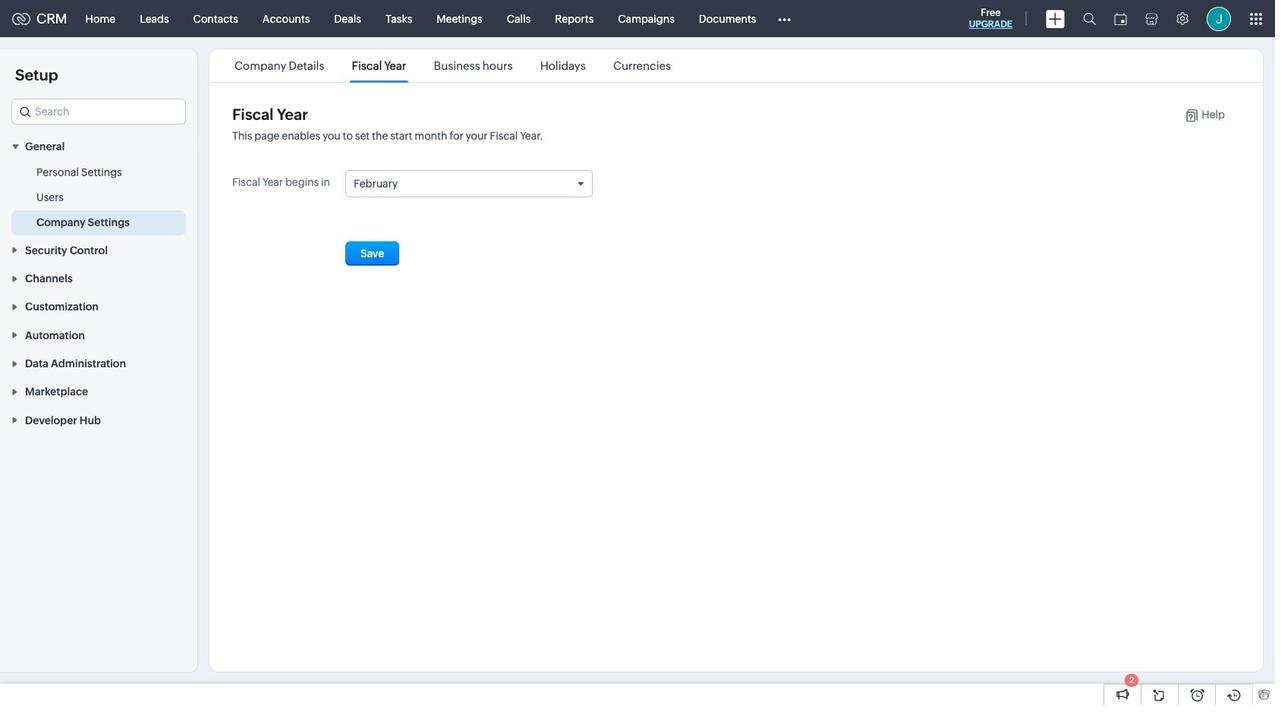Task type: vqa. For each thing, say whether or not it's contained in the screenshot.
CRM
no



Task type: describe. For each thing, give the bounding box(es) containing it.
search image
[[1084, 12, 1096, 25]]

Search text field
[[12, 99, 185, 124]]

none field search
[[11, 99, 186, 125]]

create menu element
[[1037, 0, 1074, 37]]

Other Modules field
[[769, 6, 801, 31]]



Task type: locate. For each thing, give the bounding box(es) containing it.
search element
[[1074, 0, 1106, 37]]

profile image
[[1207, 6, 1232, 31]]

region
[[0, 160, 197, 236]]

calendar image
[[1115, 13, 1128, 25]]

logo image
[[12, 13, 30, 25]]

list
[[221, 49, 685, 82]]

None field
[[11, 99, 186, 125], [346, 171, 592, 197], [346, 171, 592, 197]]

None submit
[[345, 242, 400, 266]]

profile element
[[1198, 0, 1241, 37]]

create menu image
[[1046, 9, 1065, 28]]



